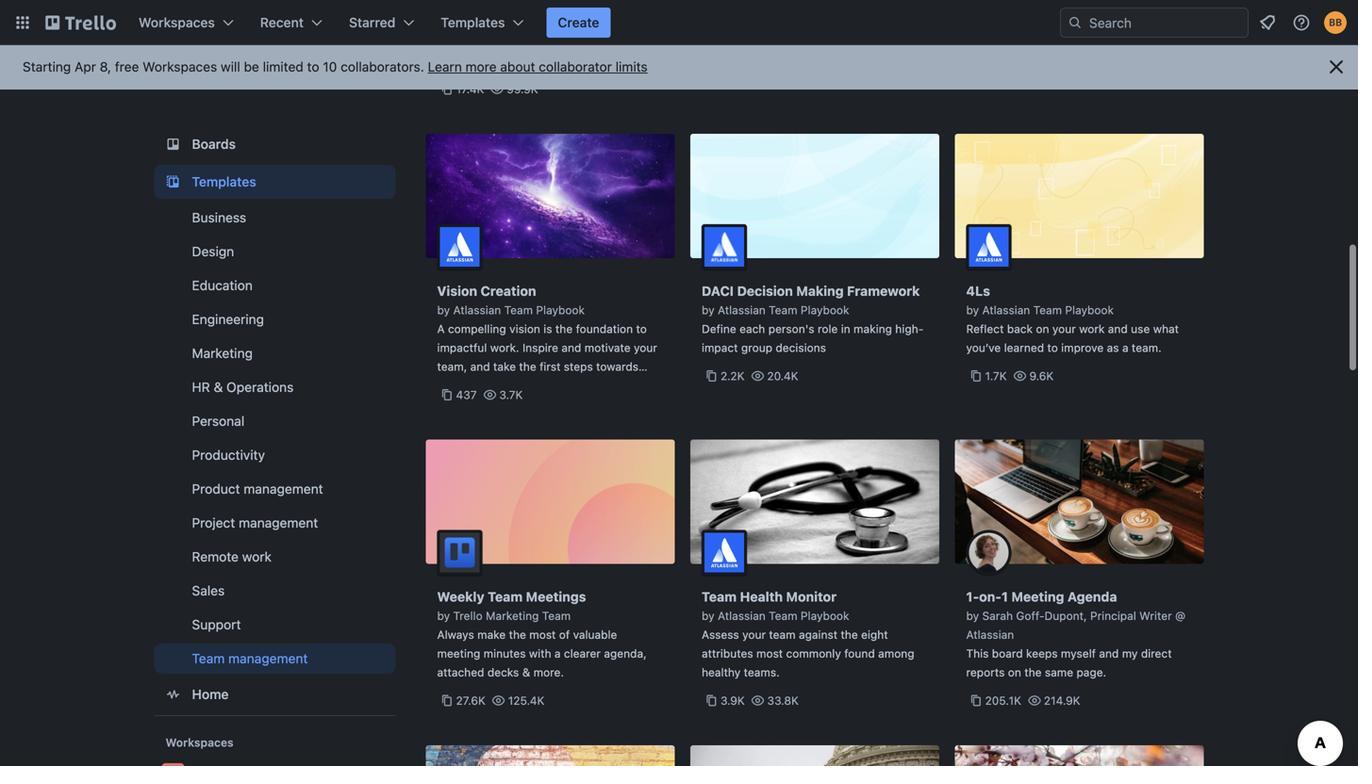 Task type: describe. For each thing, give the bounding box(es) containing it.
take
[[493, 360, 516, 374]]

meeting
[[1012, 590, 1065, 605]]

inspire
[[523, 342, 559, 355]]

is
[[544, 323, 552, 336]]

as
[[1107, 342, 1119, 355]]

hr
[[192, 380, 210, 395]]

1 vertical spatial vision
[[518, 379, 549, 392]]

personal link
[[154, 407, 396, 437]]

recent
[[260, 15, 304, 30]]

daci decision making framework by atlassian team playbook define each person's role in making high- impact group decisions
[[702, 283, 924, 355]]

125.4k
[[508, 695, 545, 708]]

reflect
[[967, 323, 1004, 336]]

atlassian inside 4ls by atlassian team playbook reflect back on your work and use what you've learned to improve as a team.
[[983, 304, 1031, 317]]

product management link
[[154, 475, 396, 505]]

daci
[[702, 283, 734, 299]]

most inside weekly team meetings by trello marketing team always make the most of valuable meeting minutes with a clearer agenda, attached decks & more.
[[530, 629, 556, 642]]

this
[[578, 379, 597, 392]]

achieving
[[437, 379, 488, 392]]

commonly
[[786, 648, 841, 661]]

@
[[1176, 610, 1186, 623]]

business
[[192, 210, 246, 225]]

0 horizontal spatial to
[[307, 59, 319, 75]]

home image
[[162, 684, 184, 707]]

team inside daci decision making framework by atlassian team playbook define each person's role in making high- impact group decisions
[[769, 304, 798, 317]]

primary element
[[0, 0, 1359, 45]]

remote work
[[192, 550, 272, 565]]

goff-
[[1016, 610, 1045, 623]]

back to home image
[[45, 8, 116, 38]]

0 notifications image
[[1257, 11, 1279, 34]]

home link
[[154, 678, 396, 712]]

framework
[[847, 283, 920, 299]]

productivity link
[[154, 441, 396, 471]]

workspaces inside popup button
[[139, 15, 215, 30]]

monitor
[[786, 590, 837, 605]]

management for team management
[[228, 651, 308, 667]]

business link
[[154, 203, 396, 233]]

a inside weekly team meetings by trello marketing team always make the most of valuable meeting minutes with a clearer agenda, attached decks & more.
[[555, 648, 561, 661]]

board image
[[162, 133, 184, 156]]

starred
[[349, 15, 396, 30]]

your down take
[[491, 379, 515, 392]]

reports
[[967, 667, 1005, 680]]

atlassian team playbook image for vision
[[437, 225, 483, 270]]

impact
[[702, 342, 738, 355]]

0 vertical spatial vision
[[510, 323, 541, 336]]

trello marketing team image
[[437, 531, 483, 576]]

home
[[192, 687, 229, 703]]

work.
[[490, 342, 519, 355]]

workspaces button
[[127, 8, 245, 38]]

by inside weekly team meetings by trello marketing team always make the most of valuable meeting minutes with a clearer agenda, attached decks & more.
[[437, 610, 450, 623]]

0 vertical spatial &
[[214, 380, 223, 395]]

and left take
[[470, 360, 490, 374]]

learned
[[1004, 342, 1044, 355]]

project management link
[[154, 509, 396, 539]]

atlassian team playbook image for team
[[702, 531, 747, 576]]

of
[[559, 629, 570, 642]]

atlassian inside 'vision creation by atlassian team playbook a compelling vision is the foundation to impactful work. inspire and motivate your team, and take the first steps towards achieving your vision with this trello template.'
[[453, 304, 501, 317]]

meetings
[[526, 590, 586, 605]]

playbook inside 'vision creation by atlassian team playbook a compelling vision is the foundation to impactful work. inspire and motivate your team, and take the first steps towards achieving your vision with this trello template.'
[[536, 304, 585, 317]]

team up team
[[769, 610, 798, 623]]

project management
[[192, 516, 318, 531]]

1-on-1 meeting agenda by sarah goff-dupont, principal writer @ atlassian this board keeps myself and my direct reports on the same page.
[[967, 590, 1186, 680]]

1
[[1002, 590, 1008, 605]]

& inside weekly team meetings by trello marketing team always make the most of valuable meeting minutes with a clearer agenda, attached decks & more.
[[522, 667, 530, 680]]

weekly
[[437, 590, 485, 605]]

writer
[[1140, 610, 1172, 623]]

on inside 4ls by atlassian team playbook reflect back on your work and use what you've learned to improve as a team.
[[1036, 323, 1050, 336]]

playbook inside 4ls by atlassian team playbook reflect back on your work and use what you've learned to improve as a team.
[[1066, 304, 1114, 317]]

the inside team health monitor by atlassian team playbook assess your team against the eight attributes most commonly found among healthy teams.
[[841, 629, 858, 642]]

sarah
[[983, 610, 1013, 623]]

work inside 4ls by atlassian team playbook reflect back on your work and use what you've learned to improve as a team.
[[1079, 323, 1105, 336]]

atlassian inside daci decision making framework by atlassian team playbook define each person's role in making high- impact group decisions
[[718, 304, 766, 317]]

the right the is
[[556, 323, 573, 336]]

teams.
[[744, 667, 780, 680]]

0 horizontal spatial templates
[[192, 174, 256, 190]]

apr
[[75, 59, 96, 75]]

marketing inside weekly team meetings by trello marketing team always make the most of valuable meeting minutes with a clearer agenda, attached decks & more.
[[486, 610, 539, 623]]

myself
[[1061, 648, 1096, 661]]

design link
[[154, 237, 396, 267]]

group
[[741, 342, 773, 355]]

same
[[1045, 667, 1074, 680]]

hr & operations
[[192, 380, 294, 395]]

by inside 4ls by atlassian team playbook reflect back on your work and use what you've learned to improve as a team.
[[967, 304, 979, 317]]

use
[[1131, 323, 1150, 336]]

and inside the 1-on-1 meeting agenda by sarah goff-dupont, principal writer @ atlassian this board keeps myself and my direct reports on the same page.
[[1099, 648, 1119, 661]]

a inside 4ls by atlassian team playbook reflect back on your work and use what you've learned to improve as a team.
[[1123, 342, 1129, 355]]

each
[[740, 323, 765, 336]]

437
[[456, 389, 477, 402]]

steps
[[564, 360, 593, 374]]

the inside weekly team meetings by trello marketing team always make the most of valuable meeting minutes with a clearer agenda, attached decks & more.
[[509, 629, 526, 642]]

team health monitor by atlassian team playbook assess your team against the eight attributes most commonly found among healthy teams.
[[702, 590, 915, 680]]

99.9k
[[507, 83, 538, 96]]

agenda
[[1068, 590, 1117, 605]]

by inside the 1-on-1 meeting agenda by sarah goff-dupont, principal writer @ atlassian this board keeps myself and my direct reports on the same page.
[[967, 610, 979, 623]]

template board image
[[162, 171, 184, 193]]

playbook inside team health monitor by atlassian team playbook assess your team against the eight attributes most commonly found among healthy teams.
[[801, 610, 850, 623]]

what
[[1154, 323, 1179, 336]]

remote
[[192, 550, 239, 565]]

by inside daci decision making framework by atlassian team playbook define each person's role in making high- impact group decisions
[[702, 304, 715, 317]]

minutes
[[484, 648, 526, 661]]

create
[[558, 15, 600, 30]]

the inside the 1-on-1 meeting agenda by sarah goff-dupont, principal writer @ atlassian this board keeps myself and my direct reports on the same page.
[[1025, 667, 1042, 680]]

sarah goff-dupont, principal writer @ atlassian image
[[967, 531, 1012, 576]]

agenda,
[[604, 648, 647, 661]]

dupont,
[[1045, 610, 1087, 623]]

more.
[[534, 667, 564, 680]]

1.7k
[[985, 370, 1007, 383]]

team inside team management link
[[192, 651, 225, 667]]

team down meetings
[[542, 610, 571, 623]]

engineering
[[192, 312, 264, 327]]

work inside remote work link
[[242, 550, 272, 565]]

trello inside 'vision creation by atlassian team playbook a compelling vision is the foundation to impactful work. inspire and motivate your team, and take the first steps towards achieving your vision with this trello template.'
[[600, 379, 630, 392]]

playbook inside daci decision making framework by atlassian team playbook define each person's role in making high- impact group decisions
[[801, 304, 850, 317]]

8,
[[100, 59, 111, 75]]

support link
[[154, 610, 396, 641]]

direct
[[1141, 648, 1172, 661]]

team up make
[[488, 590, 523, 605]]

team
[[769, 629, 796, 642]]

your inside 4ls by atlassian team playbook reflect back on your work and use what you've learned to improve as a team.
[[1053, 323, 1076, 336]]

will
[[221, 59, 240, 75]]



Task type: vqa. For each thing, say whether or not it's contained in the screenshot.
Done
no



Task type: locate. For each thing, give the bounding box(es) containing it.
and inside 4ls by atlassian team playbook reflect back on your work and use what you've learned to improve as a team.
[[1108, 323, 1128, 336]]

the
[[556, 323, 573, 336], [519, 360, 537, 374], [509, 629, 526, 642], [841, 629, 858, 642], [1025, 667, 1042, 680]]

vision down first
[[518, 379, 549, 392]]

1 vertical spatial marketing
[[486, 610, 539, 623]]

& right "hr" in the left of the page
[[214, 380, 223, 395]]

management
[[244, 482, 323, 497], [239, 516, 318, 531], [228, 651, 308, 667]]

person's
[[769, 323, 815, 336]]

2 horizontal spatial to
[[1048, 342, 1058, 355]]

by inside team health monitor by atlassian team playbook assess your team against the eight attributes most commonly found among healthy teams.
[[702, 610, 715, 623]]

0 vertical spatial templates
[[441, 15, 505, 30]]

1 vertical spatial to
[[636, 323, 647, 336]]

0 vertical spatial workspaces
[[139, 15, 215, 30]]

most left of
[[530, 629, 556, 642]]

first
[[540, 360, 561, 374]]

playbook up role
[[801, 304, 850, 317]]

1 vertical spatial most
[[757, 648, 783, 661]]

management for project management
[[239, 516, 318, 531]]

2 vertical spatial management
[[228, 651, 308, 667]]

by up assess
[[702, 610, 715, 623]]

among
[[878, 648, 915, 661]]

management down support link
[[228, 651, 308, 667]]

and up as
[[1108, 323, 1128, 336]]

starred button
[[338, 8, 426, 38]]

and left my
[[1099, 648, 1119, 661]]

a right as
[[1123, 342, 1129, 355]]

back
[[1007, 323, 1033, 336]]

to inside 4ls by atlassian team playbook reflect back on your work and use what you've learned to improve as a team.
[[1048, 342, 1058, 355]]

vision
[[510, 323, 541, 336], [518, 379, 549, 392]]

1 horizontal spatial with
[[552, 379, 574, 392]]

to right learned
[[1048, 342, 1058, 355]]

1 vertical spatial workspaces
[[143, 59, 217, 75]]

2 horizontal spatial atlassian team playbook image
[[967, 225, 1012, 270]]

& left 'more.'
[[522, 667, 530, 680]]

214.9k
[[1044, 695, 1081, 708]]

personal
[[192, 414, 245, 429]]

1 horizontal spatial on
[[1036, 323, 1050, 336]]

atlassian up each
[[718, 304, 766, 317]]

atlassian down health
[[718, 610, 766, 623]]

more
[[466, 59, 497, 75]]

1 horizontal spatial to
[[636, 323, 647, 336]]

principal
[[1091, 610, 1137, 623]]

0 horizontal spatial with
[[529, 648, 551, 661]]

define
[[702, 323, 737, 336]]

the up found
[[841, 629, 858, 642]]

team up person's on the right top
[[769, 304, 798, 317]]

0 horizontal spatial &
[[214, 380, 223, 395]]

0 horizontal spatial marketing
[[192, 346, 253, 361]]

boards
[[192, 136, 236, 152]]

work down project management
[[242, 550, 272, 565]]

found
[[845, 648, 875, 661]]

vision creation by atlassian team playbook a compelling vision is the foundation to impactful work. inspire and motivate your team, and take the first steps towards achieving your vision with this trello template.
[[437, 283, 658, 411]]

3.9k
[[721, 695, 745, 708]]

by inside 'vision creation by atlassian team playbook a compelling vision is the foundation to impactful work. inspire and motivate your team, and take the first steps towards achieving your vision with this trello template.'
[[437, 304, 450, 317]]

by up always
[[437, 610, 450, 623]]

collaborator
[[539, 59, 612, 75]]

productivity
[[192, 448, 265, 463]]

trello down towards
[[600, 379, 630, 392]]

limited
[[263, 59, 304, 75]]

a down of
[[555, 648, 561, 661]]

education link
[[154, 271, 396, 301]]

1 vertical spatial a
[[555, 648, 561, 661]]

work up improve
[[1079, 323, 1105, 336]]

your
[[1053, 323, 1076, 336], [634, 342, 658, 355], [491, 379, 515, 392], [743, 629, 766, 642]]

2 vertical spatial to
[[1048, 342, 1058, 355]]

0 horizontal spatial atlassian team playbook image
[[437, 225, 483, 270]]

on right 'back'
[[1036, 323, 1050, 336]]

management down productivity link
[[244, 482, 323, 497]]

and
[[1108, 323, 1128, 336], [562, 342, 581, 355], [470, 360, 490, 374], [1099, 648, 1119, 661]]

0 vertical spatial trello
[[600, 379, 630, 392]]

your inside team health monitor by atlassian team playbook assess your team against the eight attributes most commonly found among healthy teams.
[[743, 629, 766, 642]]

playbook
[[536, 304, 585, 317], [801, 304, 850, 317], [1066, 304, 1114, 317], [801, 610, 850, 623]]

27.6k
[[456, 695, 486, 708]]

atlassian up 'compelling'
[[453, 304, 501, 317]]

atlassian inside the 1-on-1 meeting agenda by sarah goff-dupont, principal writer @ atlassian this board keeps myself and my direct reports on the same page.
[[967, 629, 1014, 642]]

team inside 4ls by atlassian team playbook reflect back on your work and use what you've learned to improve as a team.
[[1034, 304, 1062, 317]]

marketing down engineering
[[192, 346, 253, 361]]

to left 10
[[307, 59, 319, 75]]

0 horizontal spatial on
[[1008, 667, 1022, 680]]

atlassian team playbook image up health
[[702, 531, 747, 576]]

your up towards
[[634, 342, 658, 355]]

create button
[[547, 8, 611, 38]]

1 horizontal spatial a
[[1123, 342, 1129, 355]]

role
[[818, 323, 838, 336]]

by
[[437, 304, 450, 317], [702, 304, 715, 317], [967, 304, 979, 317], [437, 610, 450, 623], [702, 610, 715, 623], [967, 610, 979, 623]]

bob builder (bobbuilder40) image
[[1325, 11, 1347, 34]]

your left team
[[743, 629, 766, 642]]

0 vertical spatial management
[[244, 482, 323, 497]]

trello
[[600, 379, 630, 392], [453, 610, 483, 623]]

to right foundation
[[636, 323, 647, 336]]

recent button
[[249, 8, 334, 38]]

a
[[1123, 342, 1129, 355], [555, 648, 561, 661]]

decks
[[488, 667, 519, 680]]

1 vertical spatial templates
[[192, 174, 256, 190]]

eight
[[861, 629, 888, 642]]

search image
[[1068, 15, 1083, 30]]

assess
[[702, 629, 739, 642]]

templates link
[[154, 165, 396, 199]]

my
[[1122, 648, 1138, 661]]

support
[[192, 617, 241, 633]]

team down support
[[192, 651, 225, 667]]

by down '4ls'
[[967, 304, 979, 317]]

decision
[[737, 283, 793, 299]]

with inside 'vision creation by atlassian team playbook a compelling vision is the foundation to impactful work. inspire and motivate your team, and take the first steps towards achieving your vision with this trello template.'
[[552, 379, 574, 392]]

atlassian inside team health monitor by atlassian team playbook assess your team against the eight attributes most commonly found among healthy teams.
[[718, 610, 766, 623]]

boards link
[[154, 127, 396, 161]]

0 vertical spatial work
[[1079, 323, 1105, 336]]

team inside 'vision creation by atlassian team playbook a compelling vision is the foundation to impactful work. inspire and motivate your team, and take the first steps towards achieving your vision with this trello template.'
[[504, 304, 533, 317]]

on down board
[[1008, 667, 1022, 680]]

with down first
[[552, 379, 574, 392]]

templates button
[[430, 8, 535, 38]]

0 horizontal spatial work
[[242, 550, 272, 565]]

0 horizontal spatial most
[[530, 629, 556, 642]]

the up minutes
[[509, 629, 526, 642]]

on inside the 1-on-1 meeting agenda by sarah goff-dupont, principal writer @ atlassian this board keeps myself and my direct reports on the same page.
[[1008, 667, 1022, 680]]

by down 1-
[[967, 610, 979, 623]]

1 horizontal spatial atlassian team playbook image
[[702, 531, 747, 576]]

the down keeps on the bottom of page
[[1025, 667, 1042, 680]]

healthy
[[702, 667, 741, 680]]

workspaces down workspaces popup button
[[143, 59, 217, 75]]

make
[[477, 629, 506, 642]]

205.1k
[[985, 695, 1022, 708]]

playbook up the is
[[536, 304, 585, 317]]

remote work link
[[154, 542, 396, 573]]

atlassian up 'back'
[[983, 304, 1031, 317]]

0 vertical spatial a
[[1123, 342, 1129, 355]]

20.4k
[[767, 370, 799, 383]]

team up assess
[[702, 590, 737, 605]]

1 vertical spatial work
[[242, 550, 272, 565]]

1 horizontal spatial marketing
[[486, 610, 539, 623]]

by up the a
[[437, 304, 450, 317]]

1 horizontal spatial trello
[[600, 379, 630, 392]]

1 horizontal spatial templates
[[441, 15, 505, 30]]

improve
[[1062, 342, 1104, 355]]

management for product management
[[244, 482, 323, 497]]

most inside team health monitor by atlassian team playbook assess your team against the eight attributes most commonly found among healthy teams.
[[757, 648, 783, 661]]

atlassian team playbook image up "vision"
[[437, 225, 483, 270]]

making
[[854, 323, 892, 336]]

your up improve
[[1053, 323, 1076, 336]]

playbook up against
[[801, 610, 850, 623]]

Search field
[[1083, 8, 1248, 37]]

and up steps
[[562, 342, 581, 355]]

team down creation
[[504, 304, 533, 317]]

0 vertical spatial to
[[307, 59, 319, 75]]

templates up "more"
[[441, 15, 505, 30]]

page.
[[1077, 667, 1107, 680]]

product
[[192, 482, 240, 497]]

against
[[799, 629, 838, 642]]

board
[[992, 648, 1023, 661]]

workspaces up free
[[139, 15, 215, 30]]

limits
[[616, 59, 648, 75]]

learn
[[428, 59, 462, 75]]

templates up business
[[192, 174, 256, 190]]

1 horizontal spatial &
[[522, 667, 530, 680]]

1 horizontal spatial work
[[1079, 323, 1105, 336]]

most
[[530, 629, 556, 642], [757, 648, 783, 661]]

management down product management link
[[239, 516, 318, 531]]

sales
[[192, 584, 225, 599]]

2 vertical spatial workspaces
[[166, 737, 234, 750]]

foundation
[[576, 323, 633, 336]]

0 vertical spatial on
[[1036, 323, 1050, 336]]

atlassian down sarah
[[967, 629, 1014, 642]]

the left first
[[519, 360, 537, 374]]

most up teams.
[[757, 648, 783, 661]]

with inside weekly team meetings by trello marketing team always make the most of valuable meeting minutes with a clearer agenda, attached decks & more.
[[529, 648, 551, 661]]

valuable
[[573, 629, 617, 642]]

atlassian team playbook image for 4ls
[[967, 225, 1012, 270]]

1 vertical spatial with
[[529, 648, 551, 661]]

1-
[[967, 590, 979, 605]]

impactful
[[437, 342, 487, 355]]

marketing up make
[[486, 610, 539, 623]]

playbook up improve
[[1066, 304, 1114, 317]]

team management
[[192, 651, 308, 667]]

1 vertical spatial trello
[[453, 610, 483, 623]]

trello inside weekly team meetings by trello marketing team always make the most of valuable meeting minutes with a clearer agenda, attached decks & more.
[[453, 610, 483, 623]]

with
[[552, 379, 574, 392], [529, 648, 551, 661]]

33.8k
[[768, 695, 799, 708]]

a
[[437, 323, 445, 336]]

marketing
[[192, 346, 253, 361], [486, 610, 539, 623]]

0 vertical spatial marketing
[[192, 346, 253, 361]]

atlassian team playbook image up '4ls'
[[967, 225, 1012, 270]]

you've
[[967, 342, 1001, 355]]

engineering link
[[154, 305, 396, 335]]

1 horizontal spatial most
[[757, 648, 783, 661]]

1 vertical spatial management
[[239, 516, 318, 531]]

2.2k
[[721, 370, 745, 383]]

starting
[[23, 59, 71, 75]]

with up 'more.'
[[529, 648, 551, 661]]

workspaces
[[139, 15, 215, 30], [143, 59, 217, 75], [166, 737, 234, 750]]

atlassian team playbook image
[[437, 225, 483, 270], [967, 225, 1012, 270], [702, 531, 747, 576]]

trello down weekly
[[453, 610, 483, 623]]

by down daci at the top right of page
[[702, 304, 715, 317]]

0 vertical spatial most
[[530, 629, 556, 642]]

atlassian team playbook image
[[702, 225, 747, 270]]

0 vertical spatial with
[[552, 379, 574, 392]]

1 vertical spatial &
[[522, 667, 530, 680]]

high-
[[896, 323, 924, 336]]

education
[[192, 278, 253, 293]]

clearer
[[564, 648, 601, 661]]

0 horizontal spatial a
[[555, 648, 561, 661]]

10
[[323, 59, 337, 75]]

open information menu image
[[1292, 13, 1311, 32]]

vision left the is
[[510, 323, 541, 336]]

to
[[307, 59, 319, 75], [636, 323, 647, 336], [1048, 342, 1058, 355]]

4ls
[[967, 283, 991, 299]]

about
[[500, 59, 535, 75]]

attributes
[[702, 648, 753, 661]]

templates inside dropdown button
[[441, 15, 505, 30]]

to inside 'vision creation by atlassian team playbook a compelling vision is the foundation to impactful work. inspire and motivate your team, and take the first steps towards achieving your vision with this trello template.'
[[636, 323, 647, 336]]

0 horizontal spatial trello
[[453, 610, 483, 623]]

workspaces down the home
[[166, 737, 234, 750]]

team up learned
[[1034, 304, 1062, 317]]

1 vertical spatial on
[[1008, 667, 1022, 680]]



